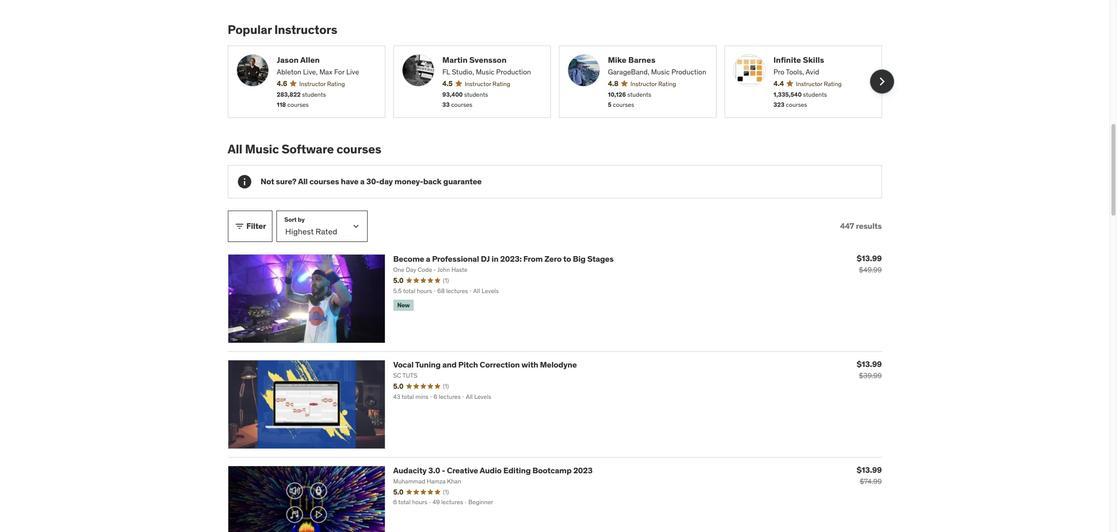 Task type: locate. For each thing, give the bounding box(es) containing it.
instructor rating down the martin svensson fl studio, music production
[[465, 80, 511, 88]]

students inside 10,126 students 5 courses
[[628, 90, 652, 98]]

1 vertical spatial a
[[426, 254, 431, 264]]

a
[[360, 177, 365, 187], [426, 254, 431, 264]]

courses for 33
[[451, 101, 473, 109]]

pitch
[[459, 360, 478, 370]]

students inside the 283,822 students 118 courses
[[302, 90, 326, 98]]

allen
[[300, 55, 320, 65]]

$13.99 for zero
[[857, 253, 883, 263]]

martin svensson link
[[443, 54, 543, 65]]

rating
[[327, 80, 345, 88], [493, 80, 511, 88], [659, 80, 677, 88], [824, 80, 842, 88]]

instructor rating down mike barnes garageband, music production
[[631, 80, 677, 88]]

1 vertical spatial all
[[298, 177, 308, 187]]

melodyne
[[540, 360, 577, 370]]

instructor rating down the avid
[[797, 80, 842, 88]]

correction
[[480, 360, 520, 370]]

popular instructors element
[[228, 22, 895, 118]]

courses for software
[[337, 141, 382, 157]]

students inside 1,335,540 students 323 courses
[[804, 90, 828, 98]]

courses down 1,335,540
[[787, 101, 808, 109]]

93,400
[[443, 90, 463, 98]]

4 rating from the left
[[824, 80, 842, 88]]

courses down 93,400
[[451, 101, 473, 109]]

instructor rating
[[300, 80, 345, 88], [465, 80, 511, 88], [631, 80, 677, 88], [797, 80, 842, 88]]

$49.99
[[860, 266, 883, 275]]

$13.99 up $74.99
[[857, 465, 883, 475]]

pro
[[774, 67, 785, 77]]

production down martin svensson link
[[497, 67, 531, 77]]

production down mike barnes link
[[672, 67, 707, 77]]

production
[[497, 67, 531, 77], [672, 67, 707, 77]]

with
[[522, 360, 539, 370]]

0 horizontal spatial music
[[245, 141, 279, 157]]

music down mike barnes link
[[652, 67, 670, 77]]

rating for svensson
[[493, 80, 511, 88]]

$13.99 up $49.99
[[857, 253, 883, 263]]

0 horizontal spatial a
[[360, 177, 365, 187]]

1 horizontal spatial production
[[672, 67, 707, 77]]

instructor for svensson
[[465, 80, 491, 88]]

instructor down live,
[[300, 80, 326, 88]]

courses
[[288, 101, 309, 109], [451, 101, 473, 109], [613, 101, 635, 109], [787, 101, 808, 109], [337, 141, 382, 157], [310, 177, 339, 187]]

rating down for
[[327, 80, 345, 88]]

instructor for allen
[[300, 80, 326, 88]]

2 rating from the left
[[493, 80, 511, 88]]

2023
[[574, 465, 593, 476]]

instructor down the avid
[[797, 80, 823, 88]]

2 $13.99 from the top
[[857, 359, 883, 369]]

0 horizontal spatial all
[[228, 141, 243, 157]]

1 horizontal spatial music
[[476, 67, 495, 77]]

back
[[423, 177, 442, 187]]

283,822 students 118 courses
[[277, 90, 326, 109]]

max
[[320, 67, 333, 77]]

audacity
[[394, 465, 427, 476]]

next image
[[874, 74, 891, 90]]

$13.99 $49.99
[[857, 253, 883, 275]]

rating down the martin svensson fl studio, music production
[[493, 80, 511, 88]]

courses left have
[[310, 177, 339, 187]]

courses up have
[[337, 141, 382, 157]]

martin
[[443, 55, 468, 65]]

students inside 93,400 students 33 courses
[[465, 90, 488, 98]]

instructor rating for svensson
[[465, 80, 511, 88]]

mike
[[608, 55, 627, 65]]

music down svensson
[[476, 67, 495, 77]]

courses inside 10,126 students 5 courses
[[613, 101, 635, 109]]

1 instructor from the left
[[300, 80, 326, 88]]

live,
[[303, 67, 318, 77]]

323
[[774, 101, 785, 109]]

students down the avid
[[804, 90, 828, 98]]

10,126
[[608, 90, 626, 98]]

martin svensson fl studio, music production
[[443, 55, 531, 77]]

4 students from the left
[[804, 90, 828, 98]]

sure?
[[276, 177, 297, 187]]

0 horizontal spatial production
[[497, 67, 531, 77]]

4 instructor from the left
[[797, 80, 823, 88]]

not
[[261, 177, 274, 187]]

instructor for skills
[[797, 80, 823, 88]]

skills
[[804, 55, 825, 65]]

a right become
[[426, 254, 431, 264]]

software
[[282, 141, 334, 157]]

courses for 5
[[613, 101, 635, 109]]

2 instructor rating from the left
[[465, 80, 511, 88]]

2 instructor from the left
[[465, 80, 491, 88]]

1 vertical spatial $13.99
[[857, 359, 883, 369]]

4 instructor rating from the left
[[797, 80, 842, 88]]

guarantee
[[444, 177, 482, 187]]

courses inside 1,335,540 students 323 courses
[[787, 101, 808, 109]]

students right 93,400
[[465, 90, 488, 98]]

1 instructor rating from the left
[[300, 80, 345, 88]]

instructor down studio,
[[465, 80, 491, 88]]

2023:
[[501, 254, 522, 264]]

for
[[334, 67, 345, 77]]

instructor for barnes
[[631, 80, 657, 88]]

svensson
[[470, 55, 507, 65]]

instructors
[[275, 22, 338, 37]]

0 vertical spatial all
[[228, 141, 243, 157]]

creative
[[447, 465, 479, 476]]

audacity 3.0 - creative audio editing bootcamp 2023 link
[[394, 465, 593, 476]]

ableton
[[277, 67, 302, 77]]

2 horizontal spatial music
[[652, 67, 670, 77]]

in
[[492, 254, 499, 264]]

instructor
[[300, 80, 326, 88], [465, 80, 491, 88], [631, 80, 657, 88], [797, 80, 823, 88]]

music
[[476, 67, 495, 77], [652, 67, 670, 77], [245, 141, 279, 157]]

popular
[[228, 22, 272, 37]]

a left 30-
[[360, 177, 365, 187]]

editing
[[504, 465, 531, 476]]

3 instructor rating from the left
[[631, 80, 677, 88]]

30-
[[367, 177, 380, 187]]

rating down mike barnes garageband, music production
[[659, 80, 677, 88]]

instructor down garageband,
[[631, 80, 657, 88]]

0 vertical spatial a
[[360, 177, 365, 187]]

1 $13.99 from the top
[[857, 253, 883, 263]]

2 students from the left
[[465, 90, 488, 98]]

rating for allen
[[327, 80, 345, 88]]

courses inside the 283,822 students 118 courses
[[288, 101, 309, 109]]

3 students from the left
[[628, 90, 652, 98]]

2 vertical spatial $13.99
[[857, 465, 883, 475]]

courses for all
[[310, 177, 339, 187]]

barnes
[[629, 55, 656, 65]]

courses down 10,126
[[613, 101, 635, 109]]

courses down 283,822
[[288, 101, 309, 109]]

become a professional dj in 2023: from zero to big stages link
[[394, 254, 614, 264]]

become a professional dj in 2023: from zero to big stages
[[394, 254, 614, 264]]

become
[[394, 254, 425, 264]]

1 production from the left
[[497, 67, 531, 77]]

283,822
[[277, 90, 301, 98]]

rating down infinite skills link
[[824, 80, 842, 88]]

fl
[[443, 67, 450, 77]]

instructor rating down max at left
[[300, 80, 345, 88]]

1 horizontal spatial a
[[426, 254, 431, 264]]

1 rating from the left
[[327, 80, 345, 88]]

33
[[443, 101, 450, 109]]

students right 10,126
[[628, 90, 652, 98]]

all
[[228, 141, 243, 157], [298, 177, 308, 187]]

production inside mike barnes garageband, music production
[[672, 67, 707, 77]]

music up not
[[245, 141, 279, 157]]

1 students from the left
[[302, 90, 326, 98]]

1 horizontal spatial all
[[298, 177, 308, 187]]

results
[[857, 221, 883, 231]]

3 rating from the left
[[659, 80, 677, 88]]

0 vertical spatial $13.99
[[857, 253, 883, 263]]

courses inside 93,400 students 33 courses
[[451, 101, 473, 109]]

students for allen
[[302, 90, 326, 98]]

447 results status
[[841, 221, 883, 231]]

students for skills
[[804, 90, 828, 98]]

3 $13.99 from the top
[[857, 465, 883, 475]]

all music software courses
[[228, 141, 382, 157]]

3 instructor from the left
[[631, 80, 657, 88]]

$13.99 up $39.99 at right bottom
[[857, 359, 883, 369]]

2 production from the left
[[672, 67, 707, 77]]

$13.99
[[857, 253, 883, 263], [857, 359, 883, 369], [857, 465, 883, 475]]

students down live,
[[302, 90, 326, 98]]

students
[[302, 90, 326, 98], [465, 90, 488, 98], [628, 90, 652, 98], [804, 90, 828, 98]]

4.8
[[608, 79, 619, 88]]

to
[[564, 254, 572, 264]]



Task type: vqa. For each thing, say whether or not it's contained in the screenshot.


Task type: describe. For each thing, give the bounding box(es) containing it.
4.5
[[443, 79, 453, 88]]

studio,
[[452, 67, 474, 77]]

-
[[442, 465, 445, 476]]

big
[[573, 254, 586, 264]]

professional
[[432, 254, 479, 264]]

rating for skills
[[824, 80, 842, 88]]

447
[[841, 221, 855, 231]]

zero
[[545, 254, 562, 264]]

infinite skills link
[[774, 54, 874, 65]]

447 results
[[841, 221, 883, 231]]

jason
[[277, 55, 299, 65]]

not sure? all courses have a 30-day money-back guarantee
[[261, 177, 482, 187]]

small image
[[234, 221, 245, 232]]

garageband,
[[608, 67, 650, 77]]

tools,
[[787, 67, 805, 77]]

infinite skills pro tools, avid
[[774, 55, 825, 77]]

students for barnes
[[628, 90, 652, 98]]

filter
[[247, 221, 266, 231]]

vocal
[[394, 360, 414, 370]]

dj
[[481, 254, 490, 264]]

instructor rating for allen
[[300, 80, 345, 88]]

$39.99
[[860, 371, 883, 380]]

bootcamp
[[533, 465, 572, 476]]

$13.99 $74.99
[[857, 465, 883, 486]]

avid
[[806, 67, 820, 77]]

1,335,540 students 323 courses
[[774, 90, 828, 109]]

audio
[[480, 465, 502, 476]]

audacity 3.0 - creative audio editing bootcamp 2023
[[394, 465, 593, 476]]

live
[[346, 67, 359, 77]]

mike barnes link
[[608, 54, 708, 65]]

jason allen link
[[277, 54, 377, 65]]

money-
[[395, 177, 423, 187]]

rating for barnes
[[659, 80, 677, 88]]

courses for 323
[[787, 101, 808, 109]]

stages
[[588, 254, 614, 264]]

3.0
[[429, 465, 441, 476]]

from
[[524, 254, 543, 264]]

$13.99 $39.99
[[857, 359, 883, 380]]

4.6
[[277, 79, 287, 88]]

day
[[380, 177, 393, 187]]

5
[[608, 101, 612, 109]]

jason allen ableton live, max for live
[[277, 55, 359, 77]]

$74.99
[[860, 477, 883, 486]]

instructor rating for barnes
[[631, 80, 677, 88]]

vocal tuning and pitch correction with melodyne
[[394, 360, 577, 370]]

production inside the martin svensson fl studio, music production
[[497, 67, 531, 77]]

music inside the martin svensson fl studio, music production
[[476, 67, 495, 77]]

93,400 students 33 courses
[[443, 90, 488, 109]]

tuning
[[415, 360, 441, 370]]

students for svensson
[[465, 90, 488, 98]]

filter button
[[228, 211, 273, 242]]

mike barnes garageband, music production
[[608, 55, 707, 77]]

carousel element
[[228, 45, 895, 118]]

vocal tuning and pitch correction with melodyne link
[[394, 360, 577, 370]]

4.4
[[774, 79, 785, 88]]

have
[[341, 177, 359, 187]]

1,335,540
[[774, 90, 802, 98]]

$13.99 for 2023
[[857, 465, 883, 475]]

instructor rating for skills
[[797, 80, 842, 88]]

118
[[277, 101, 286, 109]]

infinite
[[774, 55, 802, 65]]

and
[[443, 360, 457, 370]]

courses for 118
[[288, 101, 309, 109]]

music inside mike barnes garageband, music production
[[652, 67, 670, 77]]

10,126 students 5 courses
[[608, 90, 652, 109]]

popular instructors
[[228, 22, 338, 37]]



